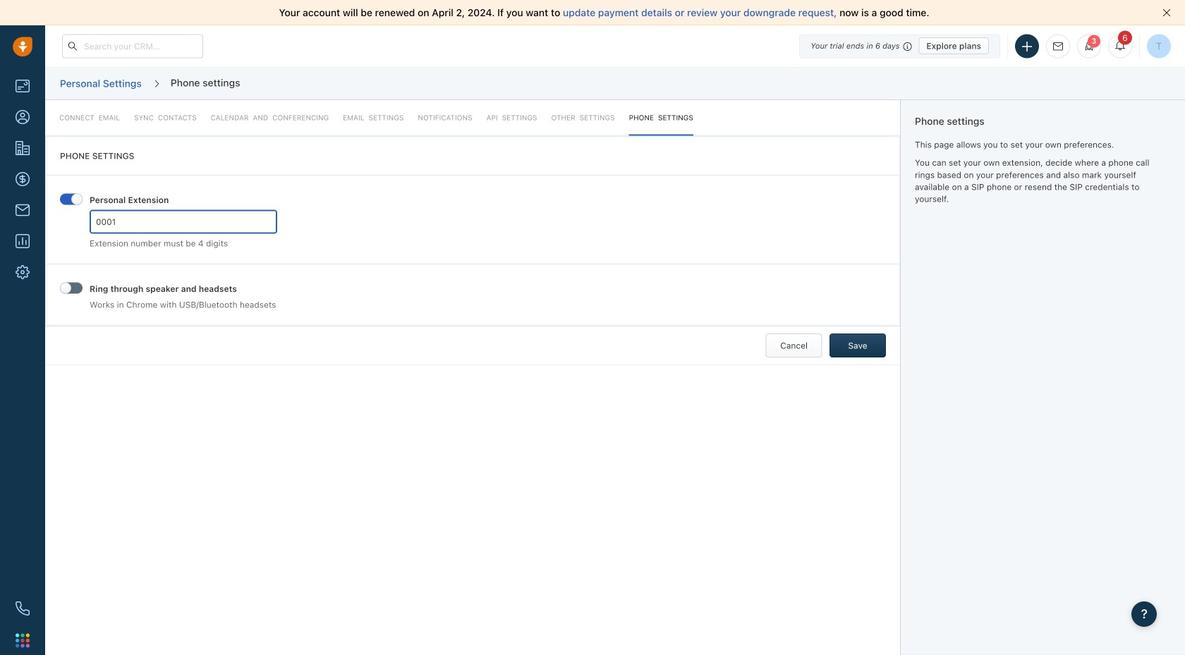 Task type: locate. For each thing, give the bounding box(es) containing it.
close image
[[1163, 8, 1171, 17]]

freshworks switcher image
[[16, 634, 30, 648]]

tab list
[[45, 100, 900, 136]]

phone element
[[8, 595, 37, 623]]

Search your CRM... text field
[[62, 34, 203, 58]]



Task type: describe. For each thing, give the bounding box(es) containing it.
send email image
[[1054, 42, 1063, 51]]

Enter number text field
[[90, 210, 277, 234]]

phone image
[[16, 602, 30, 616]]



